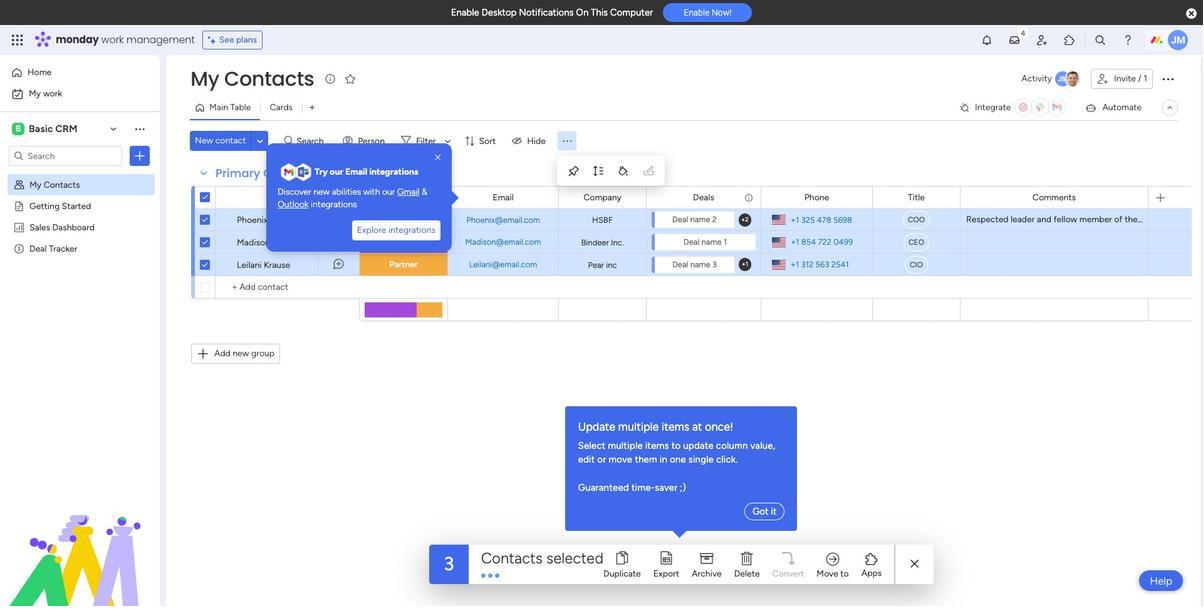 Task type: locate. For each thing, give the bounding box(es) containing it.
customer down explore integrations on the left
[[384, 237, 423, 248]]

to up one
[[672, 440, 681, 452]]

jeremy miller image
[[1168, 30, 1188, 50]]

my contacts
[[191, 65, 314, 93], [29, 179, 80, 190]]

multiple up them
[[618, 420, 659, 434]]

722
[[818, 238, 832, 247]]

select
[[578, 440, 606, 452]]

work right monday
[[101, 33, 124, 47]]

0 horizontal spatial new
[[233, 348, 249, 359]]

1 vertical spatial name
[[702, 237, 722, 247]]

1 horizontal spatial new
[[313, 187, 330, 197]]

enable left the now!
[[684, 8, 710, 18]]

1
[[1144, 73, 1147, 84], [724, 237, 727, 247]]

email up phoenix@email.com link
[[493, 192, 514, 203]]

angle down image
[[257, 136, 263, 146]]

got it link
[[744, 503, 785, 520]]

my up the getting in the top left of the page
[[29, 179, 41, 190]]

home option
[[8, 63, 152, 83]]

0 vertical spatial to
[[672, 440, 681, 452]]

1 horizontal spatial our
[[382, 187, 395, 197]]

respected
[[966, 214, 1009, 225]]

contacts inside field
[[263, 165, 316, 181]]

enable left desktop
[[451, 7, 479, 18]]

menu image
[[561, 135, 573, 147]]

items for to
[[645, 440, 669, 452]]

new inside button
[[233, 348, 249, 359]]

1 vertical spatial to
[[841, 569, 849, 579]]

0 vertical spatial my contacts
[[191, 65, 314, 93]]

invite members image
[[1036, 34, 1048, 46]]

select product image
[[11, 34, 24, 46]]

automate button
[[1080, 98, 1147, 118]]

multiple inside select multiple items to update column value, edit or move them in one single click.
[[608, 440, 643, 452]]

lottie animation element
[[0, 480, 160, 607]]

1 vertical spatial 1
[[724, 237, 727, 247]]

1 horizontal spatial work
[[101, 33, 124, 47]]

option
[[0, 173, 160, 176]]

and
[[1037, 214, 1052, 225]]

workspace options image
[[133, 123, 146, 135]]

primary contacts
[[216, 165, 316, 181]]

arrow down image
[[440, 133, 455, 149]]

1 +1 from the top
[[791, 215, 799, 225]]

0 horizontal spatial enable
[[451, 7, 479, 18]]

2 vertical spatial integrations
[[389, 225, 436, 236]]

+ Add contact text field
[[222, 280, 353, 295]]

0 vertical spatial our
[[330, 167, 343, 177]]

0 horizontal spatial to
[[672, 440, 681, 452]]

0 horizontal spatial work
[[43, 88, 62, 99]]

integrations down type field
[[389, 225, 436, 236]]

add view image
[[310, 103, 315, 112]]

work inside 'option'
[[43, 88, 62, 99]]

enable
[[451, 7, 479, 18], [684, 8, 710, 18]]

1 vertical spatial work
[[43, 88, 62, 99]]

0 vertical spatial work
[[101, 33, 124, 47]]

enable for enable now!
[[684, 8, 710, 18]]

0 vertical spatial +1
[[791, 215, 799, 225]]

1 vertical spatial our
[[382, 187, 395, 197]]

312
[[801, 260, 814, 269]]

1 horizontal spatial 1
[[1144, 73, 1147, 84]]

select multiple items to update column value, edit or move them in one single click.
[[578, 440, 775, 466]]

person
[[358, 136, 385, 146]]

0 vertical spatial name
[[690, 215, 710, 224]]

1 vertical spatial my contacts
[[29, 179, 80, 190]]

my contacts up table
[[191, 65, 314, 93]]

move
[[817, 569, 838, 579]]

leilani
[[237, 260, 262, 271]]

options image
[[1161, 71, 1176, 86], [133, 150, 146, 162]]

comments
[[1033, 192, 1076, 203]]

1 vertical spatial customer
[[384, 237, 423, 248]]

value,
[[750, 440, 775, 452]]

primary
[[216, 165, 260, 181]]

items left at
[[662, 420, 689, 434]]

madison@email.com
[[465, 238, 541, 247]]

deal down deal name 1
[[672, 260, 688, 269]]

0 vertical spatial items
[[662, 420, 689, 434]]

My Contacts field
[[187, 65, 317, 93]]

1 horizontal spatial enable
[[684, 8, 710, 18]]

0 horizontal spatial my contacts
[[29, 179, 80, 190]]

integrations up gmail
[[369, 167, 418, 177]]

0 vertical spatial email
[[345, 167, 367, 177]]

sales dashboard
[[29, 222, 95, 232]]

integrate button
[[954, 95, 1075, 121]]

discover new abilities with our gmail & outlook integrations
[[278, 187, 427, 210]]

0 horizontal spatial 1
[[724, 237, 727, 247]]

integrate
[[975, 102, 1011, 113]]

+1 854 722 0499
[[791, 238, 853, 247]]

guaranteed time-saver ;)
[[578, 483, 686, 494]]

name for 2
[[690, 215, 710, 224]]

deal up deal name 1
[[672, 215, 688, 224]]

854
[[801, 238, 816, 247]]

i
[[1167, 214, 1169, 225]]

deal tracker
[[29, 243, 77, 254]]

activity button
[[1017, 69, 1086, 89]]

help image
[[1122, 34, 1134, 46]]

saver
[[655, 483, 678, 494]]

our inside discover new abilities with our gmail & outlook integrations
[[382, 187, 395, 197]]

2 customer from the top
[[384, 237, 423, 248]]

multiple up move
[[608, 440, 643, 452]]

Title field
[[905, 191, 928, 205]]

my work option
[[8, 84, 152, 104]]

sales
[[29, 222, 50, 232]]

our right with on the top left of page
[[382, 187, 395, 197]]

name down the 2
[[702, 237, 722, 247]]

items inside select multiple items to update column value, edit or move them in one single click.
[[645, 440, 669, 452]]

1 vertical spatial +1
[[791, 238, 799, 247]]

name down deal name 1
[[690, 260, 710, 269]]

2 vertical spatial name
[[690, 260, 710, 269]]

invite / 1 button
[[1091, 69, 1153, 89]]

email up abilities
[[345, 167, 367, 177]]

items up in
[[645, 440, 669, 452]]

contacts
[[224, 65, 314, 93], [263, 165, 316, 181], [44, 179, 80, 190], [481, 549, 543, 567]]

Company field
[[580, 191, 625, 205]]

new right add
[[233, 348, 249, 359]]

see plans
[[219, 34, 257, 45]]

deal
[[672, 215, 688, 224], [684, 237, 700, 247], [29, 243, 47, 254], [672, 260, 688, 269]]

+1 left 325
[[791, 215, 799, 225]]

show board description image
[[323, 73, 338, 85]]

name left the 2
[[690, 215, 710, 224]]

my contacts up getting started
[[29, 179, 80, 190]]

my up main
[[191, 65, 219, 93]]

list box
[[0, 171, 160, 428]]

1 vertical spatial new
[[233, 348, 249, 359]]

+1 left 854
[[791, 238, 799, 247]]

0 vertical spatial 3
[[712, 260, 717, 269]]

1 vertical spatial multiple
[[608, 440, 643, 452]]

archive
[[692, 569, 722, 579]]

+1 left the 312
[[791, 260, 799, 269]]

invite / 1
[[1114, 73, 1147, 84]]

monday marketplace image
[[1063, 34, 1076, 46]]

update
[[683, 440, 714, 452]]

work down home
[[43, 88, 62, 99]]

Email field
[[490, 191, 517, 205]]

1 vertical spatial items
[[645, 440, 669, 452]]

0 vertical spatial multiple
[[618, 420, 659, 434]]

3 +1 from the top
[[791, 260, 799, 269]]

pear inc
[[588, 260, 617, 270]]

0 vertical spatial 1
[[1144, 73, 1147, 84]]

main table button
[[190, 98, 260, 118]]

our right try
[[330, 167, 343, 177]]

update feed image
[[1008, 34, 1021, 46]]

edit
[[578, 454, 595, 466]]

deal inside list box
[[29, 243, 47, 254]]

add to favorites image
[[344, 72, 357, 85]]

0 vertical spatial customer
[[384, 215, 423, 225]]

options image down workspace options icon
[[133, 150, 146, 162]]

enable inside button
[[684, 8, 710, 18]]

1 vertical spatial 3
[[444, 553, 454, 576]]

+1
[[791, 215, 799, 225], [791, 238, 799, 247], [791, 260, 799, 269]]

workspace image
[[12, 122, 24, 136]]

new for add
[[233, 348, 249, 359]]

0 horizontal spatial email
[[345, 167, 367, 177]]

new down try
[[313, 187, 330, 197]]

563
[[816, 260, 829, 269]]

+1 325 478 5698
[[791, 215, 852, 225]]

1 horizontal spatial options image
[[1161, 71, 1176, 86]]

integrations inside discover new abilities with our gmail & outlook integrations
[[311, 199, 357, 210]]

started
[[62, 201, 91, 211]]

Phone field
[[801, 191, 832, 205]]

name
[[690, 215, 710, 224], [702, 237, 722, 247], [690, 260, 710, 269]]

0 horizontal spatial 3
[[444, 553, 454, 576]]

time-
[[631, 483, 655, 494]]

fellow
[[1054, 214, 1077, 225]]

customer
[[384, 215, 423, 225], [384, 237, 423, 248]]

0 vertical spatial new
[[313, 187, 330, 197]]

email
[[345, 167, 367, 177], [493, 192, 514, 203]]

3
[[712, 260, 717, 269], [444, 553, 454, 576]]

gmail
[[397, 187, 419, 197]]

board.
[[1140, 214, 1165, 225]]

my work link
[[8, 84, 152, 104]]

to right "move"
[[841, 569, 849, 579]]

1 horizontal spatial email
[[493, 192, 514, 203]]

enable desktop notifications on this computer
[[451, 7, 653, 18]]

public board image
[[13, 200, 25, 212]]

one
[[670, 454, 686, 466]]

customer down type field
[[384, 215, 423, 225]]

multiple
[[618, 420, 659, 434], [608, 440, 643, 452]]

sort
[[479, 136, 496, 146]]

1 inside invite / 1 button
[[1144, 73, 1147, 84]]

deal for deal name 2
[[672, 215, 688, 224]]

list box containing my contacts
[[0, 171, 160, 428]]

options image right /
[[1161, 71, 1176, 86]]

1 vertical spatial email
[[493, 192, 514, 203]]

this
[[591, 7, 608, 18]]

325
[[801, 215, 815, 225]]

+1 for leilani krause
[[791, 260, 799, 269]]

respected leader and fellow member of the board. i just met
[[966, 214, 1203, 225]]

deal down sales
[[29, 243, 47, 254]]

0 vertical spatial integrations
[[369, 167, 418, 177]]

cio
[[910, 260, 923, 269]]

1 for invite / 1
[[1144, 73, 1147, 84]]

0 horizontal spatial options image
[[133, 150, 146, 162]]

1 horizontal spatial to
[[841, 569, 849, 579]]

at
[[692, 420, 702, 434]]

doyle
[[272, 238, 295, 248]]

explore
[[357, 225, 386, 236]]

0 vertical spatial options image
[[1161, 71, 1176, 86]]

0 horizontal spatial our
[[330, 167, 343, 177]]

workspace selection element
[[12, 122, 79, 137]]

+1 312 563 2541
[[791, 260, 849, 269]]

deal down deal name 2
[[684, 237, 700, 247]]

my down home
[[29, 88, 41, 99]]

new inside discover new abilities with our gmail & outlook integrations
[[313, 187, 330, 197]]

notifications image
[[981, 34, 993, 46]]

enable for enable desktop notifications on this computer
[[451, 7, 479, 18]]

items for at
[[662, 420, 689, 434]]

company
[[584, 192, 622, 203]]

+1 for phoenix levy
[[791, 215, 799, 225]]

click.
[[716, 454, 738, 466]]

on
[[576, 7, 589, 18]]

1 vertical spatial integrations
[[311, 199, 357, 210]]

integrations down abilities
[[311, 199, 357, 210]]

2 vertical spatial +1
[[791, 260, 799, 269]]

deal for deal tracker
[[29, 243, 47, 254]]



Task type: describe. For each thing, give the bounding box(es) containing it.
krause
[[264, 260, 290, 271]]

b
[[15, 123, 21, 134]]

bindeer inc.
[[581, 238, 624, 247]]

+1 312 563 2541 link
[[786, 257, 849, 273]]

once!
[[705, 420, 733, 434]]

name for 3
[[690, 260, 710, 269]]

explore integrations button
[[352, 221, 441, 241]]

2 +1 from the top
[[791, 238, 799, 247]]

+1 854 722 0499 link
[[786, 234, 853, 250]]

desktop
[[482, 7, 517, 18]]

search everything image
[[1094, 34, 1107, 46]]

Primary Contacts field
[[212, 165, 319, 182]]

apps
[[861, 568, 882, 579]]

v2 search image
[[284, 134, 293, 148]]

Search field
[[293, 132, 331, 150]]

contacts inside list box
[[44, 179, 80, 190]]

leader
[[1011, 214, 1035, 225]]

new for discover
[[313, 187, 330, 197]]

deal name 2
[[672, 215, 717, 224]]

deals
[[693, 192, 714, 203]]

deal for deal name 3
[[672, 260, 688, 269]]

0499
[[834, 238, 853, 247]]

title
[[908, 192, 925, 203]]

automate
[[1103, 102, 1142, 113]]

outlook
[[278, 199, 309, 210]]

work for monday
[[101, 33, 124, 47]]

move
[[609, 454, 632, 466]]

;)
[[680, 483, 686, 494]]

filter
[[416, 136, 436, 146]]

5698
[[833, 215, 852, 225]]

try
[[315, 167, 328, 177]]

tracker
[[49, 243, 77, 254]]

getting started
[[29, 201, 91, 211]]

dapulse close image
[[1186, 8, 1197, 20]]

hide
[[527, 136, 546, 146]]

4 image
[[1018, 26, 1029, 40]]

with
[[363, 187, 380, 197]]

phoenix@email.com
[[466, 215, 540, 225]]

pear
[[588, 260, 604, 270]]

1 for deal name 1
[[724, 237, 727, 247]]

my inside 'option'
[[29, 88, 41, 99]]

Comments field
[[1029, 191, 1079, 205]]

help
[[1150, 575, 1172, 587]]

selected
[[546, 549, 604, 567]]

work for my
[[43, 88, 62, 99]]

column information image
[[744, 193, 754, 203]]

Type field
[[391, 191, 416, 205]]

activity
[[1022, 73, 1052, 84]]

1 customer from the top
[[384, 215, 423, 225]]

computer
[[610, 7, 653, 18]]

getting
[[29, 201, 60, 211]]

abilities
[[332, 187, 361, 197]]

move to
[[817, 569, 849, 579]]

email inside field
[[493, 192, 514, 203]]

leilani@email.com link
[[467, 260, 540, 269]]

in
[[660, 454, 667, 466]]

member
[[1080, 214, 1112, 225]]

monday work management
[[56, 33, 195, 47]]

crm
[[55, 123, 77, 135]]

madison@email.com link
[[463, 238, 544, 247]]

main
[[209, 102, 228, 113]]

outlook button
[[278, 198, 309, 211]]

dashboard
[[52, 222, 95, 232]]

/
[[1138, 73, 1142, 84]]

collapse board header image
[[1165, 103, 1175, 113]]

contact
[[215, 135, 246, 146]]

lottie animation image
[[0, 480, 160, 607]]

person button
[[338, 131, 392, 151]]

1 horizontal spatial 3
[[712, 260, 717, 269]]

now!
[[712, 8, 732, 18]]

add new group
[[214, 348, 275, 359]]

478
[[817, 215, 831, 225]]

public dashboard image
[[13, 221, 25, 233]]

deal name 3
[[672, 260, 717, 269]]

deal for deal name 1
[[684, 237, 700, 247]]

home link
[[8, 63, 152, 83]]

see plans button
[[202, 31, 263, 50]]

integrations inside button
[[389, 225, 436, 236]]

leilani@email.com
[[469, 260, 537, 269]]

2541
[[831, 260, 849, 269]]

Deals field
[[690, 191, 718, 205]]

try our email integrations
[[315, 167, 418, 177]]

plans
[[236, 34, 257, 45]]

update multiple items at once!
[[578, 420, 733, 434]]

duplicate
[[604, 569, 641, 579]]

the
[[1125, 214, 1138, 225]]

Search in workspace field
[[26, 149, 105, 163]]

my work
[[29, 88, 62, 99]]

to inside select multiple items to update column value, edit or move them in one single click.
[[672, 440, 681, 452]]

1 vertical spatial options image
[[133, 150, 146, 162]]

enable now!
[[684, 8, 732, 18]]

basic crm
[[29, 123, 77, 135]]

see
[[219, 34, 234, 45]]

them
[[635, 454, 657, 466]]

help button
[[1139, 571, 1183, 592]]

phoenix
[[237, 215, 268, 226]]

it
[[771, 506, 777, 517]]

coo
[[908, 216, 925, 224]]

gmail button
[[397, 186, 419, 198]]

type
[[394, 192, 413, 203]]

multiple for select
[[608, 440, 643, 452]]

notifications
[[519, 7, 574, 18]]

1 horizontal spatial my contacts
[[191, 65, 314, 93]]

delete
[[734, 569, 760, 579]]

madison doyle
[[237, 238, 295, 248]]

madison
[[237, 238, 270, 248]]

name for 1
[[702, 237, 722, 247]]

export
[[653, 569, 679, 579]]

phoenix@email.com link
[[464, 215, 543, 225]]

multiple for update
[[618, 420, 659, 434]]

inc.
[[611, 238, 624, 247]]

got
[[753, 506, 769, 517]]

discover
[[278, 187, 311, 197]]



Task type: vqa. For each thing, say whether or not it's contained in the screenshot.
3h
no



